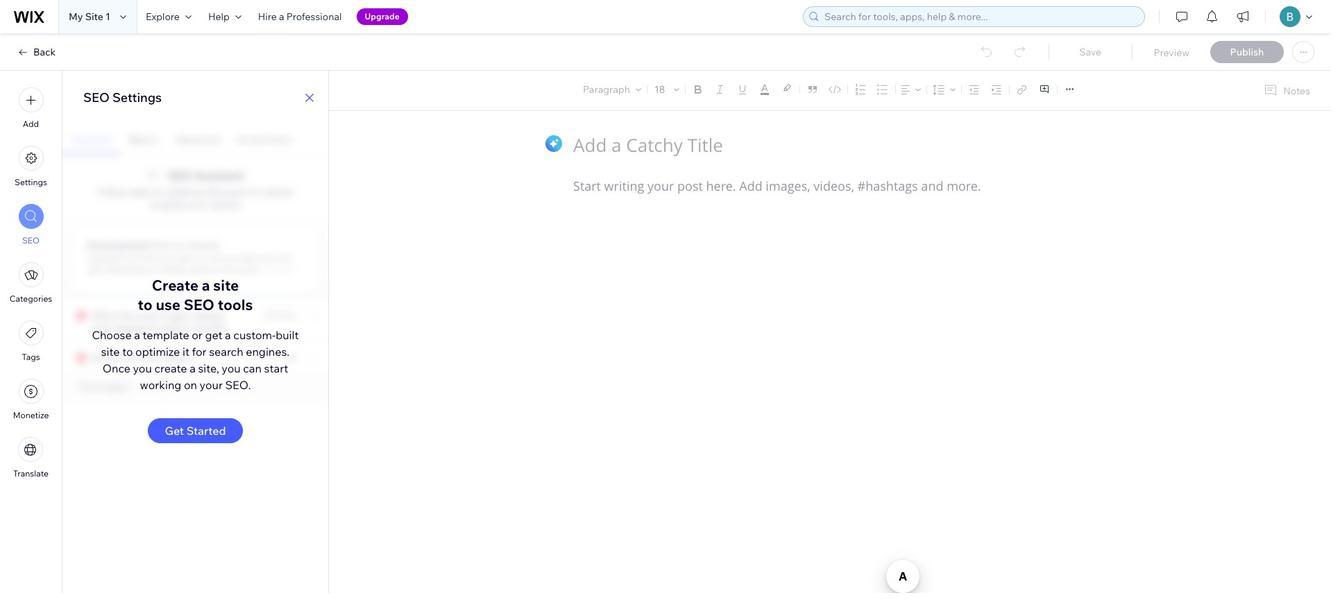 Task type: describe. For each thing, give the bounding box(es) containing it.
a inside create a site to use seo tools
[[202, 276, 210, 294]]

choose a template or get a custom-built site to optimize it for search engines. once you create a site, you can start working on your seo.
[[92, 328, 299, 392]]

upgrade button
[[356, 8, 408, 25]]

for inside follow tasks to optimize this post for search engines and visitors
[[249, 186, 261, 199]]

custom-
[[233, 328, 276, 342]]

tasks inside "focus keyword (premium feature) upgrade to a premium plan to choose a keyword and get related tasks to better optimize this post."
[[132, 264, 152, 275]]

allow
[[92, 310, 117, 322]]

seo assistant
[[168, 169, 244, 183]]

translate button
[[13, 437, 49, 479]]

start
[[264, 361, 288, 375]]

1 you from the left
[[133, 361, 152, 375]]

started
[[186, 424, 226, 438]]

1
[[106, 10, 110, 23]]

optimize inside "focus keyword (premium feature) upgrade to a premium plan to choose a keyword and get related tasks to better optimize this post."
[[189, 264, 223, 275]]

engines
[[150, 199, 186, 211]]

notes
[[1284, 84, 1310, 97]]

to inside create a site to use seo tools
[[138, 295, 153, 313]]

help
[[208, 10, 230, 23]]

seo inside create a site to use seo tools
[[184, 295, 214, 313]]

seo settings
[[83, 90, 162, 105]]

tags
[[22, 352, 40, 362]]

results)
[[193, 322, 226, 335]]

tags button
[[18, 321, 43, 362]]

engines.
[[246, 345, 290, 358]]

tab list containing assistant
[[62, 125, 328, 155]]

(premium
[[149, 240, 187, 251]]

seo for seo assistant
[[168, 169, 192, 183]]

this inside allow this post to get indexed (may appear in search results)
[[119, 310, 135, 322]]

write
[[92, 352, 116, 364]]

focus
[[87, 240, 111, 251]]

to inside choose a template or get a custom-built site to optimize it for search engines. once you create a site, you can start working on your seo.
[[122, 345, 133, 358]]

get started button
[[148, 418, 243, 443]]

visitors
[[208, 199, 240, 211]]

1 vertical spatial settings
[[15, 177, 47, 187]]

feature)
[[189, 240, 219, 251]]

help button
[[200, 0, 250, 33]]

get started
[[165, 424, 226, 438]]

get inside "focus keyword (premium feature) upgrade to a premium plan to choose a keyword and get related tasks to better optimize this post."
[[87, 264, 100, 275]]

site,
[[198, 361, 219, 375]]

basics button
[[121, 125, 167, 155]]

translate
[[13, 469, 49, 479]]

better
[[164, 264, 187, 275]]

seo.
[[225, 378, 251, 392]]

hire
[[258, 10, 277, 23]]

low
[[282, 355, 297, 362]]

site inside choose a template or get a custom-built site to optimize it for search engines. once you create a site, you can start working on your seo.
[[101, 345, 120, 358]]

to down feature)
[[195, 253, 203, 263]]

premium
[[140, 253, 175, 263]]

to inside follow tasks to optimize this post for search engines and visitors
[[154, 186, 164, 199]]

paragraph
[[583, 83, 630, 96]]

get for post
[[172, 310, 187, 322]]

advanced button
[[167, 125, 229, 155]]

professional
[[286, 10, 342, 23]]

working
[[140, 378, 181, 392]]

to inside allow this post to get indexed (may appear in search results)
[[160, 310, 169, 322]]

(may
[[92, 322, 114, 335]]

get
[[165, 424, 184, 438]]

create
[[154, 361, 187, 375]]

template
[[143, 328, 189, 342]]

tools
[[218, 295, 253, 313]]

monetize
[[13, 410, 49, 421]]

assistant button
[[62, 125, 121, 155]]

a left site,
[[190, 361, 196, 375]]

hire a professional
[[258, 10, 342, 23]]

monetize button
[[13, 379, 49, 421]]

choose
[[205, 253, 234, 263]]

explore
[[146, 10, 180, 23]]

can
[[243, 361, 262, 375]]

hire a professional link
[[250, 0, 350, 33]]

for inside choose a template or get a custom-built site to optimize it for search engines. once you create a site, you can start working on your seo.
[[192, 345, 207, 358]]

indexed
[[189, 310, 225, 322]]

paragraph button
[[580, 80, 644, 99]]

allow this post to get indexed (may appear in search results)
[[92, 310, 226, 335]]

create a site to use seo tools
[[138, 276, 253, 313]]

notes button
[[1259, 81, 1315, 100]]

built
[[276, 328, 299, 342]]

search inside choose a template or get a custom-built site to optimize it for search engines. once you create a site, you can start working on your seo.
[[209, 345, 243, 358]]

follow
[[97, 186, 127, 199]]

seo button
[[18, 204, 43, 246]]

post.
[[240, 264, 260, 275]]

social share button
[[229, 125, 300, 155]]

back
[[33, 46, 56, 58]]

optimize inside follow tasks to optimize this post for search engines and visitors
[[166, 186, 205, 199]]

basics
[[129, 133, 158, 146]]

seo for seo settings
[[83, 90, 110, 105]]

assistant inside button
[[71, 133, 113, 146]]

my
[[69, 10, 83, 23]]



Task type: vqa. For each thing, say whether or not it's contained in the screenshot.
bottommost Upgrade
yes



Task type: locate. For each thing, give the bounding box(es) containing it.
social share
[[237, 133, 292, 146]]

2 vertical spatial optimize
[[135, 345, 180, 358]]

0 vertical spatial post
[[226, 186, 246, 199]]

upgrade inside "focus keyword (premium feature) upgrade to a premium plan to choose a keyword and get related tasks to better optimize this post."
[[87, 253, 122, 263]]

categories button
[[10, 262, 52, 304]]

you up the working
[[133, 361, 152, 375]]

and up the critical
[[277, 253, 291, 263]]

0 horizontal spatial get
[[87, 264, 100, 275]]

seo
[[83, 90, 110, 105], [168, 169, 192, 183], [22, 235, 40, 246], [184, 295, 214, 313]]

share
[[267, 133, 292, 146]]

1 vertical spatial this
[[224, 264, 239, 275]]

post inside allow this post to get indexed (may appear in search results)
[[137, 310, 158, 322]]

2 vertical spatial get
[[205, 328, 222, 342]]

search up site,
[[209, 345, 243, 358]]

to up once
[[122, 345, 133, 358]]

seo up categories button
[[22, 235, 40, 246]]

search right in
[[161, 322, 191, 335]]

1 horizontal spatial assistant
[[194, 169, 244, 183]]

0 vertical spatial for
[[249, 186, 261, 199]]

0 horizontal spatial site
[[101, 345, 120, 358]]

advanced
[[175, 133, 221, 146]]

site
[[213, 276, 239, 294], [101, 345, 120, 358]]

1 vertical spatial and
[[277, 253, 291, 263]]

1 horizontal spatial get
[[172, 310, 187, 322]]

optimize down seo assistant
[[166, 186, 205, 199]]

insights
[[98, 382, 129, 392]]

related
[[102, 264, 130, 275]]

1 horizontal spatial search
[[209, 345, 243, 358]]

0 vertical spatial keyword
[[113, 240, 147, 251]]

tasks down premium on the left of page
[[132, 264, 152, 275]]

a
[[279, 10, 284, 23], [133, 253, 138, 263], [235, 253, 240, 263], [202, 276, 210, 294], [134, 328, 140, 342], [225, 328, 231, 342], [190, 361, 196, 375]]

1 horizontal spatial post
[[226, 186, 246, 199]]

optimize
[[166, 186, 205, 199], [189, 264, 223, 275], [135, 345, 180, 358]]

once
[[103, 361, 130, 375]]

1 horizontal spatial for
[[249, 186, 261, 199]]

tab list
[[62, 125, 328, 155]]

follow tasks to optimize this post for search engines and visitors
[[97, 186, 294, 211]]

0 horizontal spatial and
[[188, 199, 206, 211]]

write meta description
[[92, 352, 195, 364]]

create
[[152, 276, 199, 294]]

this inside follow tasks to optimize this post for search engines and visitors
[[207, 186, 224, 199]]

1 vertical spatial keyword
[[242, 253, 275, 263]]

assistant up visitors
[[194, 169, 244, 183]]

upgrade down focus
[[87, 253, 122, 263]]

for
[[249, 186, 261, 199], [192, 345, 207, 358]]

upgrade right professional
[[365, 11, 400, 22]]

this right allow
[[119, 310, 135, 322]]

a right 'choose'
[[235, 253, 240, 263]]

choose
[[92, 328, 132, 342]]

0 horizontal spatial keyword
[[113, 240, 147, 251]]

tasks right the follow
[[129, 186, 152, 199]]

plan
[[177, 253, 193, 263]]

0 vertical spatial settings
[[112, 90, 162, 105]]

use
[[156, 295, 180, 313]]

1 horizontal spatial site
[[213, 276, 239, 294]]

1 horizontal spatial and
[[277, 253, 291, 263]]

focus keyword (premium feature) upgrade to a premium plan to choose a keyword and get related tasks to better optimize this post.
[[87, 240, 291, 275]]

0 horizontal spatial post
[[137, 310, 158, 322]]

this down 'choose'
[[224, 264, 239, 275]]

1 horizontal spatial you
[[222, 361, 241, 375]]

1 vertical spatial tasks
[[132, 264, 152, 275]]

or
[[192, 328, 203, 342]]

1 vertical spatial post
[[137, 310, 158, 322]]

2 horizontal spatial get
[[205, 328, 222, 342]]

settings button
[[15, 146, 47, 187]]

critical
[[265, 312, 297, 319]]

to right the follow
[[154, 186, 164, 199]]

seo up follow tasks to optimize this post for search engines and visitors
[[168, 169, 192, 183]]

get inside allow this post to get indexed (may appear in search results)
[[172, 310, 187, 322]]

back button
[[17, 46, 56, 58]]

get for template
[[205, 328, 222, 342]]

assistant
[[71, 133, 113, 146], [194, 169, 244, 183]]

appear
[[116, 322, 148, 335]]

settings up the basics
[[112, 90, 162, 105]]

settings up seo "button"
[[15, 177, 47, 187]]

you
[[133, 361, 152, 375], [222, 361, 241, 375]]

categories
[[10, 294, 52, 304]]

1 horizontal spatial upgrade
[[365, 11, 400, 22]]

2 vertical spatial search
[[209, 345, 243, 358]]

1 vertical spatial upgrade
[[87, 253, 122, 263]]

0 vertical spatial search
[[263, 186, 294, 199]]

description
[[144, 352, 195, 364]]

optimize down template
[[135, 345, 180, 358]]

and inside follow tasks to optimize this post for search engines and visitors
[[188, 199, 206, 211]]

settings
[[112, 90, 162, 105], [15, 177, 47, 187]]

and
[[188, 199, 206, 211], [277, 253, 291, 263]]

get up template
[[172, 310, 187, 322]]

0 vertical spatial tasks
[[129, 186, 152, 199]]

a left in
[[134, 328, 140, 342]]

post insights
[[79, 382, 129, 392]]

search inside allow this post to get indexed (may appear in search results)
[[161, 322, 191, 335]]

keyword up related
[[113, 240, 147, 251]]

menu containing add
[[0, 79, 62, 487]]

menu
[[0, 79, 62, 487]]

on
[[184, 378, 197, 392]]

to down premium on the left of page
[[154, 264, 162, 275]]

post
[[79, 382, 96, 392]]

search inside follow tasks to optimize this post for search engines and visitors
[[263, 186, 294, 199]]

get
[[87, 264, 100, 275], [172, 310, 187, 322], [205, 328, 222, 342]]

you up seo. at the left of page
[[222, 361, 241, 375]]

to right in
[[160, 310, 169, 322]]

1 vertical spatial assistant
[[194, 169, 244, 183]]

tasks
[[129, 186, 152, 199], [132, 264, 152, 275]]

tasks inside follow tasks to optimize this post for search engines and visitors
[[129, 186, 152, 199]]

post
[[226, 186, 246, 199], [137, 310, 158, 322]]

site
[[85, 10, 103, 23]]

it
[[182, 345, 189, 358]]

meta
[[119, 352, 142, 364]]

0 vertical spatial site
[[213, 276, 239, 294]]

add button
[[18, 87, 43, 129]]

keyword up post. at left
[[242, 253, 275, 263]]

seo up results)
[[184, 295, 214, 313]]

seo for seo
[[22, 235, 40, 246]]

add
[[23, 119, 39, 129]]

0 horizontal spatial for
[[192, 345, 207, 358]]

post down seo assistant
[[226, 186, 246, 199]]

2 horizontal spatial this
[[224, 264, 239, 275]]

optimize inside choose a template or get a custom-built site to optimize it for search engines. once you create a site, you can start working on your seo.
[[135, 345, 180, 358]]

1 vertical spatial get
[[172, 310, 187, 322]]

a down 'choose'
[[202, 276, 210, 294]]

this
[[207, 186, 224, 199], [224, 264, 239, 275], [119, 310, 135, 322]]

get right or
[[205, 328, 222, 342]]

0 vertical spatial assistant
[[71, 133, 113, 146]]

a left "custom-"
[[225, 328, 231, 342]]

0 horizontal spatial upgrade
[[87, 253, 122, 263]]

seo inside "button"
[[22, 235, 40, 246]]

0 horizontal spatial settings
[[15, 177, 47, 187]]

site down choose
[[101, 345, 120, 358]]

for right it
[[192, 345, 207, 358]]

1 vertical spatial for
[[192, 345, 207, 358]]

a right hire
[[279, 10, 284, 23]]

a left premium on the left of page
[[133, 253, 138, 263]]

2 horizontal spatial search
[[263, 186, 294, 199]]

and inside "focus keyword (premium feature) upgrade to a premium plan to choose a keyword and get related tasks to better optimize this post."
[[277, 253, 291, 263]]

Search for tools, apps, help & more... field
[[820, 7, 1140, 26]]

1 vertical spatial search
[[161, 322, 191, 335]]

this inside "focus keyword (premium feature) upgrade to a premium plan to choose a keyword and get related tasks to better optimize this post."
[[224, 264, 239, 275]]

my site 1
[[69, 10, 110, 23]]

social
[[237, 133, 265, 146]]

for right visitors
[[249, 186, 261, 199]]

keyword
[[113, 240, 147, 251], [242, 253, 275, 263]]

search
[[263, 186, 294, 199], [161, 322, 191, 335], [209, 345, 243, 358]]

this down seo assistant
[[207, 186, 224, 199]]

1 vertical spatial optimize
[[189, 264, 223, 275]]

0 vertical spatial and
[[188, 199, 206, 211]]

0 horizontal spatial this
[[119, 310, 135, 322]]

get left related
[[87, 264, 100, 275]]

0 horizontal spatial you
[[133, 361, 152, 375]]

get inside choose a template or get a custom-built site to optimize it for search engines. once you create a site, you can start working on your seo.
[[205, 328, 222, 342]]

post up template
[[137, 310, 158, 322]]

1 horizontal spatial keyword
[[242, 253, 275, 263]]

seo up the assistant button
[[83, 90, 110, 105]]

0 vertical spatial upgrade
[[365, 11, 400, 22]]

2 vertical spatial this
[[119, 310, 135, 322]]

1 vertical spatial site
[[101, 345, 120, 358]]

0 vertical spatial this
[[207, 186, 224, 199]]

1 horizontal spatial settings
[[112, 90, 162, 105]]

0 vertical spatial optimize
[[166, 186, 205, 199]]

site up tools
[[213, 276, 239, 294]]

site inside create a site to use seo tools
[[213, 276, 239, 294]]

optimize down 'choose'
[[189, 264, 223, 275]]

0 horizontal spatial search
[[161, 322, 191, 335]]

assistant down seo settings
[[71, 133, 113, 146]]

upgrade inside button
[[365, 11, 400, 22]]

to left 'use'
[[138, 295, 153, 313]]

in
[[150, 322, 158, 335]]

and left visitors
[[188, 199, 206, 211]]

0 vertical spatial get
[[87, 264, 100, 275]]

1 horizontal spatial this
[[207, 186, 224, 199]]

0 horizontal spatial assistant
[[71, 133, 113, 146]]

upgrade
[[365, 11, 400, 22], [87, 253, 122, 263]]

to up related
[[124, 253, 132, 263]]

2 you from the left
[[222, 361, 241, 375]]

Add a Catchy Title text field
[[573, 133, 1073, 157]]

your
[[200, 378, 223, 392]]

search down 'share'
[[263, 186, 294, 199]]

post inside follow tasks to optimize this post for search engines and visitors
[[226, 186, 246, 199]]



